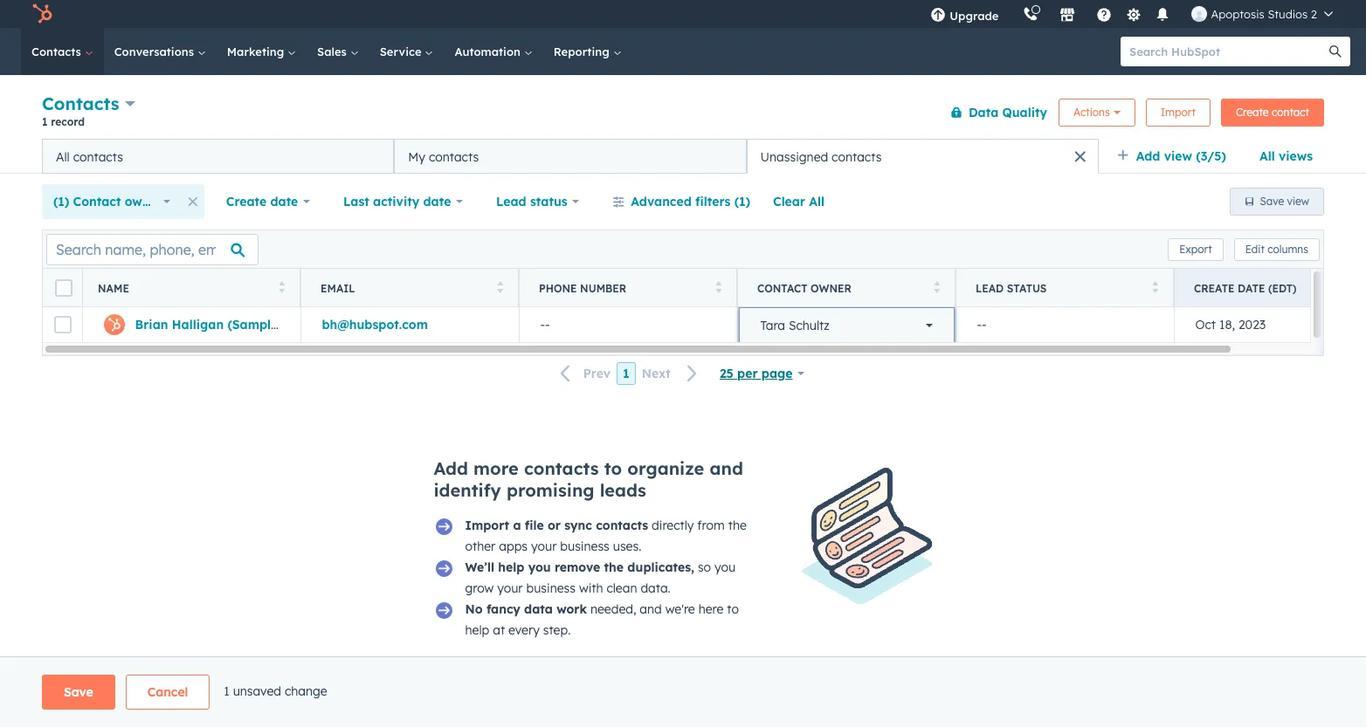 Task type: locate. For each thing, give the bounding box(es) containing it.
date left last
[[270, 194, 298, 210]]

0 horizontal spatial view
[[1164, 148, 1192, 164]]

1 vertical spatial to
[[727, 602, 739, 618]]

view
[[1164, 148, 1192, 164], [1287, 195, 1309, 208]]

you inside "so you grow your business with clean data."
[[714, 560, 736, 576]]

contacts right my
[[429, 149, 479, 165]]

1 inside page section element
[[224, 684, 229, 699]]

4 press to sort. image from the left
[[1152, 281, 1158, 293]]

oct 18, 2023
[[1195, 317, 1266, 333]]

press to sort. element for phone number
[[715, 281, 721, 296]]

quality
[[1002, 104, 1047, 120]]

1 you from the left
[[528, 560, 551, 576]]

create left date
[[1194, 282, 1235, 295]]

menu containing apoptosis studios 2
[[918, 0, 1345, 28]]

import a file or sync contacts
[[465, 518, 648, 534]]

actions
[[1073, 105, 1110, 118]]

1 horizontal spatial save
[[1260, 195, 1284, 208]]

create down all contacts button
[[226, 194, 267, 210]]

1 horizontal spatial contact
[[757, 282, 808, 295]]

0 horizontal spatial all
[[56, 149, 70, 165]]

all views link
[[1248, 139, 1324, 174]]

and down the data.
[[640, 602, 662, 618]]

import inside button
[[1161, 105, 1196, 118]]

0 horizontal spatial --
[[540, 317, 550, 333]]

file
[[525, 518, 544, 534]]

view inside popup button
[[1164, 148, 1192, 164]]

0 horizontal spatial lead
[[496, 194, 526, 210]]

create date button
[[215, 184, 321, 219]]

1 vertical spatial the
[[604, 560, 624, 576]]

next button
[[636, 363, 708, 386]]

phone
[[539, 282, 577, 295]]

and up "from"
[[710, 458, 743, 480]]

contacts for all contacts
[[73, 149, 123, 165]]

so
[[698, 560, 711, 576]]

help button
[[1090, 0, 1119, 28]]

1 vertical spatial add
[[434, 458, 468, 480]]

2 (1) from the left
[[734, 194, 750, 210]]

-- for second -- button from right
[[540, 317, 550, 333]]

your inside "so you grow your business with clean data."
[[497, 581, 523, 597]]

business inside directly from the other apps your business uses.
[[560, 539, 609, 555]]

business inside "so you grow your business with clean data."
[[526, 581, 576, 597]]

1 horizontal spatial and
[[710, 458, 743, 480]]

-
[[540, 317, 545, 333], [545, 317, 550, 333], [977, 317, 982, 333], [982, 317, 987, 333]]

calling icon image
[[1023, 7, 1039, 23]]

all right clear
[[809, 194, 825, 210]]

1 vertical spatial help
[[465, 623, 489, 638]]

with
[[579, 581, 603, 597]]

or
[[548, 518, 561, 534]]

so you grow your business with clean data.
[[465, 560, 736, 597]]

import button
[[1146, 98, 1210, 126]]

date right activity
[[423, 194, 451, 210]]

0 horizontal spatial add
[[434, 458, 468, 480]]

3 press to sort. element from the left
[[715, 281, 721, 296]]

menu item
[[1011, 0, 1014, 28]]

0 horizontal spatial and
[[640, 602, 662, 618]]

add left more
[[434, 458, 468, 480]]

0 horizontal spatial contact
[[73, 194, 121, 210]]

0 vertical spatial add
[[1136, 148, 1160, 164]]

0 horizontal spatial owner
[[125, 194, 162, 210]]

0 vertical spatial lead
[[496, 194, 526, 210]]

create inside popup button
[[226, 194, 267, 210]]

help
[[498, 560, 524, 576], [465, 623, 489, 638]]

all contacts
[[56, 149, 123, 165]]

contacts inside the add more contacts to organize and identify promising leads
[[524, 458, 599, 480]]

next
[[642, 366, 671, 382]]

all inside all contacts button
[[56, 149, 70, 165]]

reporting
[[554, 45, 613, 59]]

1 horizontal spatial -- button
[[956, 307, 1174, 342]]

1 horizontal spatial help
[[498, 560, 524, 576]]

0 horizontal spatial you
[[528, 560, 551, 576]]

contacts up record
[[42, 93, 119, 114]]

1 horizontal spatial import
[[1161, 105, 1196, 118]]

1 horizontal spatial owner
[[811, 282, 852, 295]]

1 vertical spatial business
[[526, 581, 576, 597]]

0 horizontal spatial your
[[497, 581, 523, 597]]

import for import
[[1161, 105, 1196, 118]]

1 vertical spatial save
[[64, 685, 93, 700]]

1 horizontal spatial to
[[727, 602, 739, 618]]

business up we'll help you remove the duplicates, at the bottom of the page
[[560, 539, 609, 555]]

add down import button
[[1136, 148, 1160, 164]]

0 vertical spatial save
[[1260, 195, 1284, 208]]

all contacts button
[[42, 139, 394, 174]]

data.
[[641, 581, 671, 597]]

0 vertical spatial import
[[1161, 105, 1196, 118]]

0 horizontal spatial import
[[465, 518, 509, 534]]

1 horizontal spatial you
[[714, 560, 736, 576]]

save inside page section element
[[64, 685, 93, 700]]

1 -- button from the left
[[519, 307, 737, 342]]

contacts down hubspot link
[[31, 45, 84, 59]]

columns
[[1267, 242, 1308, 255]]

save for save view
[[1260, 195, 1284, 208]]

1 vertical spatial owner
[[811, 282, 852, 295]]

0 vertical spatial and
[[710, 458, 743, 480]]

--
[[540, 317, 550, 333], [977, 317, 987, 333]]

import up other
[[465, 518, 509, 534]]

data quality
[[969, 104, 1047, 120]]

1 horizontal spatial the
[[728, 518, 747, 534]]

1 horizontal spatial (1)
[[734, 194, 750, 210]]

1 horizontal spatial add
[[1136, 148, 1160, 164]]

1 vertical spatial and
[[640, 602, 662, 618]]

1 inside contacts banner
[[42, 115, 48, 128]]

1 inside button
[[623, 366, 629, 382]]

views
[[1279, 148, 1313, 164]]

no
[[465, 602, 483, 618]]

lead for lead status
[[976, 282, 1004, 295]]

0 vertical spatial 1
[[42, 115, 48, 128]]

(1) down all contacts
[[53, 194, 69, 210]]

add view (3/5)
[[1136, 148, 1226, 164]]

press to sort. image
[[278, 281, 285, 293], [715, 281, 721, 293], [933, 281, 940, 293], [1152, 281, 1158, 293]]

all down 1 record
[[56, 149, 70, 165]]

-- down lead status
[[977, 317, 987, 333]]

you
[[528, 560, 551, 576], [714, 560, 736, 576]]

create for create date (edt)
[[1194, 282, 1235, 295]]

the up clean at the left bottom of the page
[[604, 560, 624, 576]]

1 vertical spatial import
[[465, 518, 509, 534]]

clear all button
[[762, 184, 836, 219]]

your down file
[[531, 539, 557, 555]]

owner up tara schultz popup button
[[811, 282, 852, 295]]

1 horizontal spatial lead
[[976, 282, 1004, 295]]

cancel
[[147, 685, 188, 700]]

2023
[[1238, 317, 1266, 333]]

you left remove
[[528, 560, 551, 576]]

marketplaces button
[[1049, 0, 1086, 28]]

activity
[[373, 194, 419, 210]]

1 horizontal spatial create
[[1194, 282, 1235, 295]]

contact up the tara
[[757, 282, 808, 295]]

3 press to sort. image from the left
[[933, 281, 940, 293]]

the
[[728, 518, 747, 534], [604, 560, 624, 576]]

view left (3/5)
[[1164, 148, 1192, 164]]

the inside directly from the other apps your business uses.
[[728, 518, 747, 534]]

2 -- button from the left
[[956, 307, 1174, 342]]

0 vertical spatial to
[[604, 458, 622, 480]]

-- button down number
[[519, 307, 737, 342]]

organize
[[627, 458, 704, 480]]

0 vertical spatial create
[[1236, 105, 1269, 118]]

lead inside 'popup button'
[[496, 194, 526, 210]]

conversations link
[[104, 28, 216, 75]]

contacts up uses.
[[596, 518, 648, 534]]

the right "from"
[[728, 518, 747, 534]]

view for add
[[1164, 148, 1192, 164]]

view for save
[[1287, 195, 1309, 208]]

-- button down status
[[956, 307, 1174, 342]]

owner up search name, phone, email addresses, or company search box
[[125, 194, 162, 210]]

(1) contact owner button
[[42, 184, 181, 219]]

we're
[[665, 602, 695, 618]]

marketplaces image
[[1060, 8, 1076, 24]]

edit columns
[[1245, 242, 1308, 255]]

advanced filters (1)
[[631, 194, 750, 210]]

create left contact
[[1236, 105, 1269, 118]]

2 date from the left
[[423, 194, 451, 210]]

step.
[[543, 623, 571, 638]]

cancel button
[[126, 675, 210, 710]]

2 horizontal spatial all
[[1259, 148, 1275, 164]]

2 horizontal spatial 1
[[623, 366, 629, 382]]

to left the organize
[[604, 458, 622, 480]]

hubspot image
[[31, 3, 52, 24]]

0 horizontal spatial create
[[226, 194, 267, 210]]

1 horizontal spatial 1
[[224, 684, 229, 699]]

(1) right filters
[[734, 194, 750, 210]]

25
[[720, 366, 733, 382]]

notifications image
[[1155, 8, 1171, 24]]

0 horizontal spatial save
[[64, 685, 93, 700]]

all inside all views link
[[1259, 148, 1275, 164]]

bh@hubspot.com button
[[300, 307, 519, 342]]

0 vertical spatial help
[[498, 560, 524, 576]]

25 per page
[[720, 366, 793, 382]]

contacts right unassigned at the top right
[[832, 149, 882, 165]]

2 press to sort. element from the left
[[497, 281, 503, 296]]

date
[[270, 194, 298, 210], [423, 194, 451, 210]]

1 horizontal spatial --
[[977, 317, 987, 333]]

unassigned contacts
[[760, 149, 882, 165]]

0 vertical spatial owner
[[125, 194, 162, 210]]

0 vertical spatial the
[[728, 518, 747, 534]]

lead
[[496, 194, 526, 210], [976, 282, 1004, 295]]

-- for 2nd -- button from the left
[[977, 317, 987, 333]]

press to sort. element for email
[[497, 281, 503, 296]]

1 horizontal spatial date
[[423, 194, 451, 210]]

menu
[[918, 0, 1345, 28]]

advanced filters (1) button
[[601, 184, 762, 219]]

2 press to sort. image from the left
[[715, 281, 721, 293]]

0 horizontal spatial date
[[270, 194, 298, 210]]

2 vertical spatial create
[[1194, 282, 1235, 295]]

contacts up import a file or sync contacts
[[524, 458, 599, 480]]

0 vertical spatial business
[[560, 539, 609, 555]]

filters
[[695, 194, 731, 210]]

press to sort. element
[[278, 281, 285, 296], [497, 281, 503, 296], [715, 281, 721, 296], [933, 281, 940, 296], [1152, 281, 1158, 296]]

1 left record
[[42, 115, 48, 128]]

all for all contacts
[[56, 149, 70, 165]]

0 horizontal spatial (1)
[[53, 194, 69, 210]]

page
[[761, 366, 793, 382]]

5 press to sort. element from the left
[[1152, 281, 1158, 296]]

1 right "prev"
[[623, 366, 629, 382]]

4 press to sort. element from the left
[[933, 281, 940, 296]]

0 vertical spatial contact
[[73, 194, 121, 210]]

your up fancy
[[497, 581, 523, 597]]

1 date from the left
[[270, 194, 298, 210]]

view down the "views"
[[1287, 195, 1309, 208]]

2 horizontal spatial create
[[1236, 105, 1269, 118]]

1 vertical spatial your
[[497, 581, 523, 597]]

lead status button
[[485, 184, 591, 219]]

help down no
[[465, 623, 489, 638]]

contact down all contacts
[[73, 194, 121, 210]]

1 horizontal spatial all
[[809, 194, 825, 210]]

1 vertical spatial create
[[226, 194, 267, 210]]

1 horizontal spatial your
[[531, 539, 557, 555]]

data quality button
[[939, 95, 1048, 130]]

contacts up (1) contact owner
[[73, 149, 123, 165]]

contacts
[[31, 45, 84, 59], [42, 93, 119, 114]]

import up add view (3/5) popup button
[[1161, 105, 1196, 118]]

fancy
[[486, 602, 520, 618]]

1 -- from the left
[[540, 317, 550, 333]]

you right so
[[714, 560, 736, 576]]

work
[[556, 602, 587, 618]]

pagination navigation
[[550, 362, 708, 386]]

(3/5)
[[1196, 148, 1226, 164]]

3 - from the left
[[977, 317, 982, 333]]

1
[[42, 115, 48, 128], [623, 366, 629, 382], [224, 684, 229, 699]]

1 (1) from the left
[[53, 194, 69, 210]]

0 vertical spatial contacts
[[31, 45, 84, 59]]

2 you from the left
[[714, 560, 736, 576]]

and
[[710, 458, 743, 480], [640, 602, 662, 618]]

tara schultz
[[760, 318, 830, 334]]

2 vertical spatial 1
[[224, 684, 229, 699]]

press to sort. image for lead status
[[1152, 281, 1158, 293]]

press to sort. image for contact owner
[[933, 281, 940, 293]]

0 vertical spatial your
[[531, 539, 557, 555]]

0 vertical spatial view
[[1164, 148, 1192, 164]]

view inside button
[[1287, 195, 1309, 208]]

all left the "views"
[[1259, 148, 1275, 164]]

upgrade image
[[931, 8, 946, 24]]

your
[[531, 539, 557, 555], [497, 581, 523, 597]]

sync
[[564, 518, 592, 534]]

0 horizontal spatial -- button
[[519, 307, 737, 342]]

add for add view (3/5)
[[1136, 148, 1160, 164]]

2
[[1311, 7, 1317, 21]]

1 vertical spatial view
[[1287, 195, 1309, 208]]

to
[[604, 458, 622, 480], [727, 602, 739, 618]]

0 horizontal spatial help
[[465, 623, 489, 638]]

business up data
[[526, 581, 576, 597]]

to right here
[[727, 602, 739, 618]]

help image
[[1097, 8, 1112, 24]]

0 horizontal spatial 1
[[42, 115, 48, 128]]

1 vertical spatial contacts
[[42, 93, 119, 114]]

and inside needed, and we're here to help at every step.
[[640, 602, 662, 618]]

contacts button
[[42, 91, 135, 116]]

save view button
[[1229, 188, 1324, 216]]

2 - from the left
[[545, 317, 550, 333]]

tara schultz image
[[1192, 6, 1207, 22]]

owner
[[125, 194, 162, 210], [811, 282, 852, 295]]

1 horizontal spatial view
[[1287, 195, 1309, 208]]

1 left unsaved
[[224, 684, 229, 699]]

add inside add view (3/5) popup button
[[1136, 148, 1160, 164]]

help down apps
[[498, 560, 524, 576]]

(1)
[[53, 194, 69, 210], [734, 194, 750, 210]]

1 vertical spatial lead
[[976, 282, 1004, 295]]

-- down phone
[[540, 317, 550, 333]]

0 horizontal spatial to
[[604, 458, 622, 480]]

1 vertical spatial 1
[[623, 366, 629, 382]]

add inside the add more contacts to organize and identify promising leads
[[434, 458, 468, 480]]

2 -- from the left
[[977, 317, 987, 333]]

all
[[1259, 148, 1275, 164], [56, 149, 70, 165], [809, 194, 825, 210]]

create inside "button"
[[1236, 105, 1269, 118]]

clean
[[607, 581, 637, 597]]

save
[[1260, 195, 1284, 208], [64, 685, 93, 700]]



Task type: describe. For each thing, give the bounding box(es) containing it.
and inside the add more contacts to organize and identify promising leads
[[710, 458, 743, 480]]

notifications button
[[1148, 0, 1178, 28]]

press to sort. image for phone number
[[715, 281, 721, 293]]

my
[[408, 149, 425, 165]]

change
[[285, 684, 327, 699]]

unassigned
[[760, 149, 828, 165]]

sales
[[317, 45, 350, 59]]

18,
[[1219, 317, 1235, 333]]

contact inside popup button
[[73, 194, 121, 210]]

lead for lead status
[[496, 194, 526, 210]]

status
[[1007, 282, 1047, 295]]

my contacts
[[408, 149, 479, 165]]

contacts inside popup button
[[42, 93, 119, 114]]

per
[[737, 366, 758, 382]]

create date
[[226, 194, 298, 210]]

4 - from the left
[[982, 317, 987, 333]]

studios
[[1268, 7, 1308, 21]]

contacts for unassigned contacts
[[832, 149, 882, 165]]

uses.
[[613, 539, 641, 555]]

unsaved
[[233, 684, 281, 699]]

email
[[321, 282, 355, 295]]

save for save
[[64, 685, 93, 700]]

data
[[969, 104, 999, 120]]

tara schultz button
[[760, 316, 932, 335]]

we'll
[[465, 560, 494, 576]]

(1) inside popup button
[[53, 194, 69, 210]]

service
[[380, 45, 425, 59]]

all for all views
[[1259, 148, 1275, 164]]

1 press to sort. element from the left
[[278, 281, 285, 296]]

unassigned contacts button
[[746, 139, 1099, 174]]

apoptosis studios 2 button
[[1181, 0, 1343, 28]]

Search HubSpot search field
[[1121, 37, 1335, 66]]

upgrade
[[950, 9, 999, 23]]

contacts for my contacts
[[429, 149, 479, 165]]

needed, and we're here to help at every step.
[[465, 602, 739, 638]]

automation link
[[444, 28, 543, 75]]

advanced
[[631, 194, 691, 210]]

to inside needed, and we're here to help at every step.
[[727, 602, 739, 618]]

lead status
[[976, 282, 1047, 295]]

1 record
[[42, 115, 85, 128]]

edit
[[1245, 242, 1265, 255]]

needed,
[[590, 602, 636, 618]]

identify
[[434, 480, 501, 501]]

1 press to sort. image from the left
[[278, 281, 285, 293]]

1 for 1 unsaved change
[[224, 684, 229, 699]]

(1) contact owner
[[53, 194, 162, 210]]

(edt)
[[1268, 282, 1297, 295]]

(1) inside button
[[734, 194, 750, 210]]

service link
[[369, 28, 444, 75]]

last activity date button
[[332, 184, 474, 219]]

sales link
[[307, 28, 369, 75]]

last
[[343, 194, 369, 210]]

last activity date
[[343, 194, 451, 210]]

remove
[[555, 560, 600, 576]]

1 - from the left
[[540, 317, 545, 333]]

phone number
[[539, 282, 626, 295]]

your inside directly from the other apps your business uses.
[[531, 539, 557, 555]]

create contact button
[[1221, 98, 1324, 126]]

no fancy data work
[[465, 602, 587, 618]]

duplicates,
[[627, 560, 694, 576]]

add for add more contacts to organize and identify promising leads
[[434, 458, 468, 480]]

add view (3/5) button
[[1106, 139, 1248, 174]]

help inside needed, and we're here to help at every step.
[[465, 623, 489, 638]]

date
[[1238, 282, 1265, 295]]

1 for 1
[[623, 366, 629, 382]]

all inside "clear all" button
[[809, 194, 825, 210]]

from
[[697, 518, 725, 534]]

hubspot link
[[21, 3, 66, 24]]

0 horizontal spatial the
[[604, 560, 624, 576]]

add more contacts to organize and identify promising leads
[[434, 458, 743, 501]]

import for import a file or sync contacts
[[465, 518, 509, 534]]

create for create contact
[[1236, 105, 1269, 118]]

grow
[[465, 581, 494, 597]]

my contacts button
[[394, 139, 746, 174]]

at
[[493, 623, 505, 638]]

page section element
[[0, 675, 1366, 710]]

settings image
[[1126, 7, 1142, 23]]

press to sort. image
[[497, 281, 503, 293]]

apps
[[499, 539, 528, 555]]

directly
[[652, 518, 694, 534]]

brian halligan (sample contact) link
[[135, 317, 334, 333]]

schultz
[[789, 318, 830, 334]]

search image
[[1329, 45, 1342, 58]]

owner inside popup button
[[125, 194, 162, 210]]

press to sort. element for contact owner
[[933, 281, 940, 296]]

create for create date
[[226, 194, 267, 210]]

apoptosis studios 2
[[1211, 7, 1317, 21]]

(sample
[[227, 317, 278, 333]]

leads
[[600, 480, 646, 501]]

tara
[[760, 318, 785, 334]]

to inside the add more contacts to organize and identify promising leads
[[604, 458, 622, 480]]

data
[[524, 602, 553, 618]]

apoptosis
[[1211, 7, 1265, 21]]

contacts link
[[21, 28, 104, 75]]

promising
[[506, 480, 594, 501]]

marketing
[[227, 45, 287, 59]]

press to sort. element for lead status
[[1152, 281, 1158, 296]]

conversations
[[114, 45, 197, 59]]

save view
[[1260, 195, 1309, 208]]

1 vertical spatial contact
[[757, 282, 808, 295]]

directly from the other apps your business uses.
[[465, 518, 747, 555]]

halligan
[[172, 317, 224, 333]]

every
[[508, 623, 540, 638]]

search button
[[1321, 37, 1350, 66]]

contact
[[1272, 105, 1309, 118]]

save button
[[42, 675, 115, 710]]

contact)
[[282, 317, 334, 333]]

contacts banner
[[42, 90, 1324, 139]]

oct
[[1195, 317, 1216, 333]]

Search name, phone, email addresses, or company search field
[[46, 234, 259, 265]]

clear all
[[773, 194, 825, 210]]

we'll help you remove the duplicates,
[[465, 560, 694, 576]]

create contact
[[1236, 105, 1309, 118]]

automation
[[455, 45, 524, 59]]

1 for 1 record
[[42, 115, 48, 128]]



Task type: vqa. For each thing, say whether or not it's contained in the screenshot.
Toggle series visibility region in the top right of the page
no



